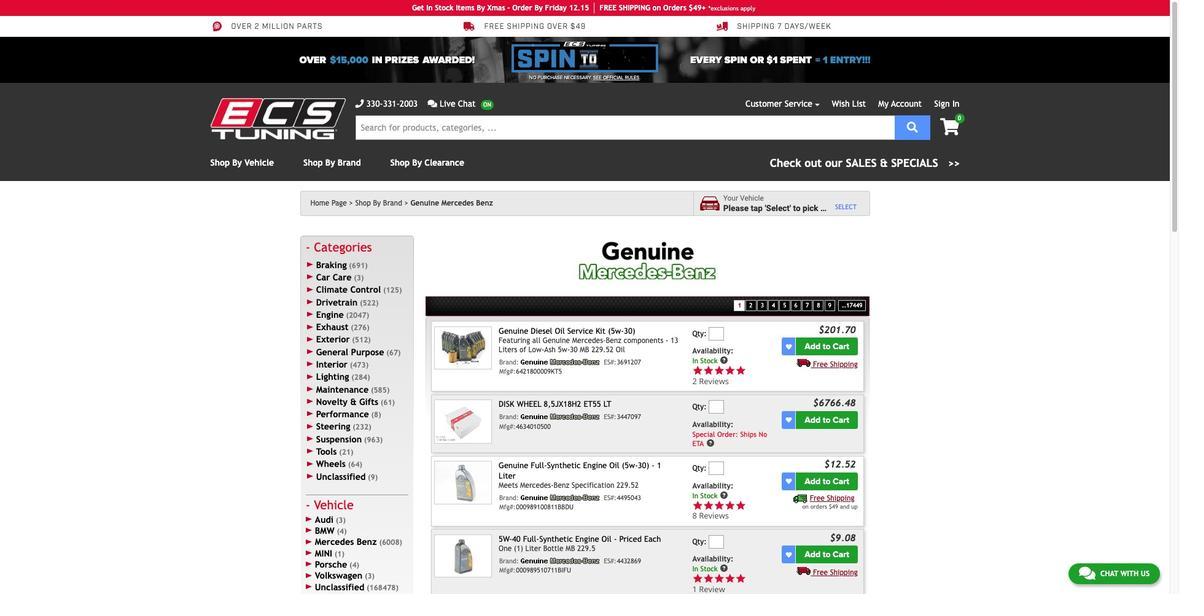 Task type: vqa. For each thing, say whether or not it's contained in the screenshot.
$12.52 Qty:
yes



Task type: locate. For each thing, give the bounding box(es) containing it.
(3) right audi
[[336, 517, 346, 525]]

engine up 229.5 at the bottom
[[576, 535, 599, 544]]

mercedes inside "vehicle audi (3) bmw (4) mercedes benz (6008) mini (1) porsche (4) volkswagen (3) unclassified (168478)"
[[315, 537, 354, 548]]

es#: 3691207 mfg#: 6421800009kt5
[[499, 359, 641, 375]]

229.52 up 4495043
[[617, 482, 639, 490]]

1 horizontal spatial 229.52
[[617, 482, 639, 490]]

1 vertical spatial free shipping image
[[794, 495, 808, 504]]

&
[[880, 157, 888, 170], [350, 397, 357, 407]]

brand: for es#: 3447097 mfg#: 4634010500
[[499, 414, 519, 421]]

clearance
[[425, 158, 464, 168]]

stock down 8 reviews
[[701, 565, 718, 574]]

qty: up the special
[[693, 403, 707, 412]]

shop by brand link
[[304, 158, 361, 168], [355, 199, 408, 208]]

1 vertical spatial 1
[[738, 302, 742, 309]]

availability: special order: ships no eta
[[693, 421, 767, 448]]

brand for shop by vehicle
[[338, 158, 361, 168]]

3 es#: from the top
[[604, 494, 617, 502]]

2 vertical spatial 1
[[657, 461, 662, 471]]

2 vertical spatial 2
[[693, 376, 697, 387]]

availability: in stock up 8 reviews
[[693, 482, 734, 500]]

cart for $6766.48
[[833, 415, 850, 426]]

4 add to cart button from the top
[[796, 546, 858, 564]]

1 free shipping from the top
[[813, 361, 858, 369]]

4 cart from the top
[[833, 550, 850, 560]]

add to wish list image for $9.08
[[786, 552, 792, 558]]

0 vertical spatial availability: in stock
[[693, 347, 734, 365]]

3 mfg#: from the top
[[499, 504, 516, 511]]

mb
[[580, 346, 590, 354], [566, 545, 575, 554]]

stock up 8 reviews
[[701, 492, 718, 500]]

by for shop by clearance link
[[412, 158, 422, 168]]

4 link
[[769, 300, 779, 312]]

engine inside categories braking (691) car care (3) climate control (125) drivetrain (522) engine (2047) exhaust (276) exterior (512) general purpose (67) interior (473) lighting (284) maintenance (585) novelty & gifts (61) performance (8) steering (232) suspension (963) tools (21) wheels (64) unclassified (9)
[[316, 310, 344, 320]]

mfg#: for es#: 4495043 mfg#: 000989100811bbdu
[[499, 504, 516, 511]]

reviews inside 'link'
[[699, 376, 729, 387]]

add to cart up free shipping on orders $49 and up
[[805, 477, 850, 487]]

0 horizontal spatial 229.52
[[592, 346, 614, 354]]

1 vertical spatial free shipping
[[813, 569, 858, 578]]

4 brand: from the top
[[499, 558, 519, 565]]

es#: inside the es#: 3447097 mfg#: 4634010500
[[604, 414, 617, 421]]

qty: down eta at the bottom of the page
[[693, 465, 707, 473]]

(5w- inside "genuine diesel oil service kit (5w-30) featuring all genuine mercedes-benz components - 13 liters of low-ash 5w-30 mb 229.52 oil"
[[608, 327, 624, 336]]

Search text field
[[355, 115, 895, 140]]

shop
[[210, 158, 230, 168], [304, 158, 323, 168], [390, 158, 410, 168], [355, 199, 371, 208]]

0 vertical spatial synthetic
[[547, 461, 581, 471]]

qty: down 8 reviews
[[693, 538, 707, 547]]

over
[[231, 22, 252, 31], [299, 54, 326, 66]]

es#: left 4495043
[[604, 494, 617, 502]]

shop for shop by vehicle shop by brand link
[[304, 158, 323, 168]]

1 link
[[734, 300, 745, 312]]

2 inside 'link'
[[693, 376, 697, 387]]

over 2 million parts
[[231, 22, 323, 31]]

1 horizontal spatial over
[[299, 54, 326, 66]]

unclassified down wheels
[[316, 472, 366, 482]]

genuine up meets
[[499, 461, 529, 471]]

mfg#: inside 'es#: 4495043 mfg#: 000989100811bbdu'
[[499, 504, 516, 511]]

mb right 30
[[580, 346, 590, 354]]

shop by brand up home page link
[[304, 158, 361, 168]]

1 horizontal spatial service
[[785, 99, 813, 109]]

full- right 40
[[523, 535, 539, 544]]

1 horizontal spatial liter
[[526, 545, 541, 554]]

genuine mercedes benz - corporate logo image
[[521, 359, 601, 366], [521, 414, 601, 420], [521, 495, 601, 501], [521, 558, 601, 565]]

star image
[[714, 366, 725, 376], [725, 366, 736, 376], [703, 501, 714, 511], [714, 501, 725, 511], [736, 501, 746, 511], [693, 574, 703, 585]]

to left pick
[[793, 203, 801, 213]]

0 vertical spatial mercedes-
[[572, 337, 606, 345]]

0 vertical spatial 229.52
[[592, 346, 614, 354]]

0 horizontal spatial over
[[231, 22, 252, 31]]

0 vertical spatial add to wish list image
[[786, 344, 792, 350]]

availability: in stock down 8 reviews
[[693, 555, 734, 574]]

(125)
[[383, 287, 402, 295]]

days/week
[[785, 22, 832, 31]]

2 add to cart button from the top
[[796, 411, 858, 429]]

1 horizontal spatial question sign image
[[720, 491, 729, 500]]

1 add from the top
[[805, 342, 821, 352]]

to up free shipping on orders $49 and up
[[823, 477, 831, 487]]

by left the clearance
[[412, 158, 422, 168]]

add down $6766.48
[[805, 415, 821, 426]]

0 vertical spatial 30)
[[624, 327, 636, 336]]

7
[[778, 22, 782, 31], [806, 302, 809, 309]]

2 horizontal spatial (3)
[[365, 573, 375, 581]]

live chat
[[440, 99, 476, 109]]

shopping cart image
[[941, 119, 960, 136]]

1 horizontal spatial (3)
[[354, 274, 364, 283]]

0 horizontal spatial (3)
[[336, 517, 346, 525]]

availability: in stock for 8
[[693, 482, 734, 500]]

3 add to wish list image from the top
[[786, 552, 792, 558]]

es#: inside es#: 4432869 mfg#: 000989510711bifu
[[604, 558, 617, 565]]

1 vertical spatial brand
[[383, 199, 402, 208]]

2 cart from the top
[[833, 415, 850, 426]]

1 horizontal spatial 8
[[817, 302, 820, 309]]

mercedes
[[442, 199, 474, 208], [315, 537, 354, 548]]

question sign image up 8 reviews
[[720, 491, 729, 500]]

genuine full-synthetic engine oil (5w-30) - 1 liter meets mercedes-benz specification 229.52
[[499, 461, 662, 490]]

2 left 3
[[750, 302, 753, 309]]

no inside availability: special order: ships no eta
[[759, 430, 767, 439]]

comments image
[[1079, 566, 1096, 581]]

7 right '6'
[[806, 302, 809, 309]]

necessary.
[[564, 75, 592, 80]]

brand down shop by clearance
[[383, 199, 402, 208]]

1 vertical spatial $49
[[829, 504, 838, 510]]

add to cart for $9.08
[[805, 550, 850, 560]]

mb down 5w-40 full-synthetic engine oil - priced each link
[[566, 545, 575, 554]]

000989100811bbdu
[[516, 504, 574, 511]]

0 horizontal spatial brand
[[338, 158, 361, 168]]

0 vertical spatial $49
[[571, 22, 586, 31]]

categories
[[314, 240, 372, 254]]

genuine diesel oil service kit (5w-30) featuring all genuine mercedes-benz components - 13 liters of low-ash 5w-30 mb 229.52 oil
[[499, 327, 679, 354]]

4 genuine mercedes benz - corporate logo image from the top
[[521, 558, 601, 565]]

on right ping
[[653, 4, 661, 12]]

specification
[[572, 482, 615, 490]]

0 vertical spatial on
[[653, 4, 661, 12]]

1 qty: from the top
[[693, 330, 707, 338]]

2 left million
[[255, 22, 260, 31]]

genuine inside genuine full-synthetic engine oil (5w-30) - 1 liter meets mercedes-benz specification 229.52
[[499, 461, 529, 471]]

ecs tuning image
[[210, 98, 346, 139]]

3 availability: from the top
[[693, 482, 734, 491]]

stock for $12.52
[[701, 492, 718, 500]]

mercedes- up 000989100811bbdu
[[520, 482, 554, 490]]

(5w- for kit
[[608, 327, 624, 336]]

genuine mercedes benz - corporate logo image down bottle
[[521, 558, 601, 565]]

star image
[[693, 366, 703, 376], [703, 366, 714, 376], [736, 366, 746, 376], [693, 501, 703, 511], [725, 501, 736, 511], [703, 574, 714, 585], [714, 574, 725, 585], [725, 574, 736, 585], [736, 574, 746, 585]]

0 vertical spatial full-
[[531, 461, 547, 471]]

cart down $201.70
[[833, 342, 850, 352]]

add to cart button down $6766.48
[[796, 411, 858, 429]]

full- inside 5w-40 full-synthetic engine oil - priced each one (1) liter bottle mb 229.5
[[523, 535, 539, 544]]

1 vertical spatial on
[[803, 504, 809, 510]]

(1) down 40
[[514, 545, 523, 554]]

live chat link
[[428, 98, 494, 111]]

2 add from the top
[[805, 415, 821, 426]]

(4)
[[337, 528, 347, 536], [350, 561, 359, 570]]

shop by brand right page
[[355, 199, 402, 208]]

1 brand: from the top
[[499, 359, 519, 366]]

2 mfg#: from the top
[[499, 423, 516, 430]]

add down $201.70
[[805, 342, 821, 352]]

genuine
[[411, 199, 439, 208], [499, 327, 529, 336], [543, 337, 570, 345], [499, 461, 529, 471]]

1 horizontal spatial 30)
[[638, 461, 650, 471]]

(4) right bmw
[[337, 528, 347, 536]]

2 qty: from the top
[[693, 403, 707, 412]]

cart down $12.52
[[833, 477, 850, 487]]

0 vertical spatial free shipping image
[[797, 359, 811, 367]]

2 vertical spatial engine
[[576, 535, 599, 544]]

es#: inside 'es#: 4495043 mfg#: 000989100811bbdu'
[[604, 494, 617, 502]]

mb inside "genuine diesel oil service kit (5w-30) featuring all genuine mercedes-benz components - 13 liters of low-ash 5w-30 mb 229.52 oil"
[[580, 346, 590, 354]]

$49+
[[689, 4, 706, 12]]

reviews for 8 reviews
[[699, 511, 729, 522]]

genuine up ash
[[543, 337, 570, 345]]

question sign image
[[706, 439, 715, 448], [720, 491, 729, 500]]

to for $12.52
[[823, 477, 831, 487]]

add to cart button for $6766.48
[[796, 411, 858, 429]]

over left million
[[231, 22, 252, 31]]

sales
[[846, 157, 877, 170]]

0 vertical spatial reviews
[[699, 376, 729, 387]]

vehicle up the tap
[[740, 194, 764, 203]]

question sign image
[[720, 356, 729, 365], [720, 565, 729, 573]]

0 vertical spatial 8
[[817, 302, 820, 309]]

1 vertical spatial liter
[[526, 545, 541, 554]]

customer
[[746, 99, 782, 109]]

8 for 8
[[817, 302, 820, 309]]

your vehicle please tap 'select' to pick a vehicle
[[724, 194, 854, 213]]

0 vertical spatial no
[[529, 75, 537, 80]]

30) inside genuine full-synthetic engine oil (5w-30) - 1 liter meets mercedes-benz specification 229.52
[[638, 461, 650, 471]]

30) for oil
[[638, 461, 650, 471]]

to
[[793, 203, 801, 213], [823, 342, 831, 352], [823, 415, 831, 426], [823, 477, 831, 487], [823, 550, 831, 560]]

2 horizontal spatial 2
[[750, 302, 753, 309]]

1 horizontal spatial brand
[[383, 199, 402, 208]]

$49 inside free shipping on orders $49 and up
[[829, 504, 838, 510]]

3 availability: in stock from the top
[[693, 555, 734, 574]]

es#: inside 'es#: 3691207 mfg#: 6421800009kt5'
[[604, 359, 617, 366]]

1 add to cart from the top
[[805, 342, 850, 352]]

1 vertical spatial question sign image
[[720, 491, 729, 500]]

comments image
[[428, 100, 437, 108]]

shop by brand link for home page
[[355, 199, 408, 208]]

service
[[785, 99, 813, 109], [567, 327, 593, 336]]

qty: for $201.70
[[693, 330, 707, 338]]

mfg#: down one
[[499, 567, 516, 574]]

chat
[[458, 99, 476, 109], [1101, 570, 1119, 579]]

1 horizontal spatial (1)
[[514, 545, 523, 554]]

add to wish list image for $201.70
[[786, 344, 792, 350]]

or
[[750, 54, 764, 66]]

mercedes down bmw
[[315, 537, 354, 548]]

2 vertical spatial free shipping image
[[797, 567, 811, 576]]

1 horizontal spatial $49
[[829, 504, 838, 510]]

1 vertical spatial engine
[[583, 461, 607, 471]]

(3) up (168478)
[[365, 573, 375, 581]]

car
[[316, 272, 330, 283]]

free inside free shipping on orders $49 and up
[[810, 494, 825, 503]]

ships
[[741, 430, 757, 439]]

genuine mercedes benz - corporate logo image down 5w-
[[521, 359, 601, 366]]

& inside categories braking (691) car care (3) climate control (125) drivetrain (522) engine (2047) exhaust (276) exterior (512) general purpose (67) interior (473) lighting (284) maintenance (585) novelty & gifts (61) performance (8) steering (232) suspension (963) tools (21) wheels (64) unclassified (9)
[[350, 397, 357, 407]]

0 horizontal spatial 30)
[[624, 327, 636, 336]]

1 add to cart button from the top
[[796, 338, 858, 356]]

benz inside "vehicle audi (3) bmw (4) mercedes benz (6008) mini (1) porsche (4) volkswagen (3) unclassified (168478)"
[[357, 537, 377, 548]]

mfg#: inside es#: 4432869 mfg#: 000989510711bifu
[[499, 567, 516, 574]]

bmw
[[315, 526, 335, 536]]

wish
[[832, 99, 850, 109]]

2 reviews link up order:
[[693, 376, 746, 387]]

1 vertical spatial over
[[299, 54, 326, 66]]

diesel
[[531, 327, 553, 336]]

(8)
[[371, 411, 381, 420]]

by right page
[[373, 199, 381, 208]]

prizes
[[385, 54, 419, 66]]

question sign image up 2 reviews
[[720, 356, 729, 365]]

0 horizontal spatial question sign image
[[706, 439, 715, 448]]

add to cart
[[805, 342, 850, 352], [805, 415, 850, 426], [805, 477, 850, 487], [805, 550, 850, 560]]

shop by vehicle
[[210, 158, 274, 168]]

1 vertical spatial 30)
[[638, 461, 650, 471]]

2 for 2 link
[[750, 302, 753, 309]]

vehicle inside "vehicle audi (3) bmw (4) mercedes benz (6008) mini (1) porsche (4) volkswagen (3) unclassified (168478)"
[[314, 498, 354, 512]]

1 vertical spatial availability: in stock
[[693, 482, 734, 500]]

mercedes- inside "genuine diesel oil service kit (5w-30) featuring all genuine mercedes-benz components - 13 liters of low-ash 5w-30 mb 229.52 oil"
[[572, 337, 606, 345]]

mfg#: down meets
[[499, 504, 516, 511]]

0 vertical spatial &
[[880, 157, 888, 170]]

mini
[[315, 548, 332, 559]]

free shipping for $201.70
[[813, 361, 858, 369]]

3 cart from the top
[[833, 477, 850, 487]]

3447097
[[617, 414, 641, 421]]

1 vertical spatial reviews
[[699, 511, 729, 522]]

brand: down liters
[[499, 359, 519, 366]]

add to cart for $12.52
[[805, 477, 850, 487]]

oil left priced
[[602, 535, 612, 544]]

by for "shop by vehicle" link
[[232, 158, 242, 168]]

brand up page
[[338, 158, 361, 168]]

2 question sign image from the top
[[720, 565, 729, 573]]

3 qty: from the top
[[693, 465, 707, 473]]

30) inside "genuine diesel oil service kit (5w-30) featuring all genuine mercedes-benz components - 13 liters of low-ash 5w-30 mb 229.52 oil"
[[624, 327, 636, 336]]

1 inside genuine full-synthetic engine oil (5w-30) - 1 liter meets mercedes-benz specification 229.52
[[657, 461, 662, 471]]

genuine mercedes benz - corporate logo image for 000989100811bbdu
[[521, 495, 601, 501]]

service right customer
[[785, 99, 813, 109]]

add to cart down $6766.48
[[805, 415, 850, 426]]

(1) inside 5w-40 full-synthetic engine oil - priced each one (1) liter bottle mb 229.5
[[514, 545, 523, 554]]

genuine mercedes benz - corporate logo image down 8,5jx18h2
[[521, 414, 601, 420]]

add right add to wish list image at the bottom right of the page
[[805, 477, 821, 487]]

no left purchase
[[529, 75, 537, 80]]

0 vertical spatial question sign image
[[720, 356, 729, 365]]

2 reviews from the top
[[699, 511, 729, 522]]

1 add to wish list image from the top
[[786, 344, 792, 350]]

(5w- for oil
[[622, 461, 638, 471]]

0 horizontal spatial (1)
[[335, 550, 345, 559]]

0 vertical spatial brand
[[338, 158, 361, 168]]

free
[[600, 4, 617, 12]]

free
[[484, 22, 505, 31], [813, 361, 828, 369], [810, 494, 825, 503], [813, 569, 828, 578]]

benz inside genuine full-synthetic engine oil (5w-30) - 1 liter meets mercedes-benz specification 229.52
[[554, 482, 570, 490]]

purpose
[[351, 347, 384, 357]]

2 up the special
[[693, 376, 697, 387]]

add to wish list image for $6766.48
[[786, 417, 792, 423]]

genuine mercedes benz
[[411, 199, 493, 208]]

availability: inside availability: special order: ships no eta
[[693, 421, 734, 429]]

1 availability: from the top
[[693, 347, 734, 356]]

$49 down 12.15 on the top left of page
[[571, 22, 586, 31]]

1 vertical spatial chat
[[1101, 570, 1119, 579]]

3 brand: from the top
[[499, 494, 519, 502]]

chat right live
[[458, 99, 476, 109]]

oil inside 5w-40 full-synthetic engine oil - priced each one (1) liter bottle mb 229.5
[[602, 535, 612, 544]]

es#: for 4495043
[[604, 494, 617, 502]]

my account
[[879, 99, 922, 109]]

novelty
[[316, 397, 348, 407]]

free shipping image
[[797, 359, 811, 367], [794, 495, 808, 504], [797, 567, 811, 576]]

to down $6766.48
[[823, 415, 831, 426]]

synthetic up specification
[[547, 461, 581, 471]]

4495043
[[617, 494, 641, 502]]

(4) up volkswagen
[[350, 561, 359, 570]]

$201.70
[[819, 324, 856, 335]]

None text field
[[709, 536, 724, 549]]

add to cart button up free shipping on orders $49 and up
[[796, 473, 858, 491]]

1 vertical spatial synthetic
[[539, 535, 573, 544]]

on
[[653, 4, 661, 12], [803, 504, 809, 510]]

maintenance
[[316, 384, 369, 395]]

1 2 reviews link from the top
[[693, 366, 780, 387]]

1 horizontal spatial vehicle
[[314, 498, 354, 512]]

1 es#: from the top
[[604, 359, 617, 366]]

4 add from the top
[[805, 550, 821, 560]]

30)
[[624, 327, 636, 336], [638, 461, 650, 471]]

1 vertical spatial mercedes-
[[520, 482, 554, 490]]

add to wish list image
[[786, 479, 792, 485]]

2 vertical spatial vehicle
[[314, 498, 354, 512]]

1 vertical spatial (5w-
[[622, 461, 638, 471]]

add to cart button down $9.08
[[796, 546, 858, 564]]

your
[[724, 194, 738, 203]]

2 free shipping from the top
[[813, 569, 858, 578]]

4 qty: from the top
[[693, 538, 707, 547]]

genuine down shop by clearance
[[411, 199, 439, 208]]

0 vertical spatial over
[[231, 22, 252, 31]]

0 vertical spatial engine
[[316, 310, 344, 320]]

shop for shop by clearance link
[[390, 158, 410, 168]]

synthetic
[[547, 461, 581, 471], [539, 535, 573, 544]]

3 genuine mercedes benz - corporate logo image from the top
[[521, 495, 601, 501]]

vehicle up audi
[[314, 498, 354, 512]]

mercedes- down kit
[[572, 337, 606, 345]]

search image
[[907, 121, 918, 132]]

0 horizontal spatial 1
[[657, 461, 662, 471]]

1 vertical spatial add to wish list image
[[786, 417, 792, 423]]

in up 8 reviews
[[693, 492, 699, 500]]

229.52 down kit
[[592, 346, 614, 354]]

availability: for $12.52
[[693, 482, 734, 491]]

2 es#: from the top
[[604, 414, 617, 421]]

mfg#: inside the es#: 3447097 mfg#: 4634010500
[[499, 423, 516, 430]]

0 horizontal spatial on
[[653, 4, 661, 12]]

3 add to cart button from the top
[[796, 473, 858, 491]]

es#: for 3447097
[[604, 414, 617, 421]]

1 reviews from the top
[[699, 376, 729, 387]]

mercedes-
[[572, 337, 606, 345], [520, 482, 554, 490]]

5w-
[[558, 346, 570, 354]]

0 vertical spatial (5w-
[[608, 327, 624, 336]]

add to cart down $9.08
[[805, 550, 850, 560]]

a
[[821, 203, 825, 213]]

no purchase necessary. see official rules .
[[529, 75, 641, 80]]

0 horizontal spatial mercedes-
[[520, 482, 554, 490]]

stock for $9.08
[[701, 565, 718, 574]]

add to cart down $201.70
[[805, 342, 850, 352]]

over 2 million parts link
[[210, 21, 323, 32]]

engine up specification
[[583, 461, 607, 471]]

30) up components
[[624, 327, 636, 336]]

0 horizontal spatial $49
[[571, 22, 586, 31]]

3 add to cart from the top
[[805, 477, 850, 487]]

genuine mercedes benz - corporate logo image up 000989100811bbdu
[[521, 495, 601, 501]]

gifts
[[359, 397, 378, 407]]

shipping 7 days/week link
[[717, 21, 832, 32]]

1 question sign image from the top
[[720, 356, 729, 365]]

0 vertical spatial service
[[785, 99, 813, 109]]

es#: left 3691207
[[604, 359, 617, 366]]

tap
[[751, 203, 763, 213]]

2 genuine mercedes benz - corporate logo image from the top
[[521, 414, 601, 420]]

1 vertical spatial 2
[[750, 302, 753, 309]]

4 mfg#: from the top
[[499, 567, 516, 574]]

orders
[[664, 4, 687, 12]]

(5w- right kit
[[608, 327, 624, 336]]

1 availability: in stock from the top
[[693, 347, 734, 365]]

2 availability: in stock from the top
[[693, 482, 734, 500]]

in down 8 reviews
[[693, 565, 699, 574]]

add to wish list image
[[786, 344, 792, 350], [786, 417, 792, 423], [786, 552, 792, 558]]

3 add from the top
[[805, 477, 821, 487]]

4 add to cart from the top
[[805, 550, 850, 560]]

service up 30
[[567, 327, 593, 336]]

care
[[333, 272, 352, 283]]

(21)
[[339, 448, 354, 457]]

unclassified inside "vehicle audi (3) bmw (4) mercedes benz (6008) mini (1) porsche (4) volkswagen (3) unclassified (168478)"
[[315, 582, 364, 593]]

6
[[795, 302, 798, 309]]

availability: up 2 reviews
[[693, 347, 734, 356]]

1 horizontal spatial on
[[803, 504, 809, 510]]

1 mfg#: from the top
[[499, 368, 516, 375]]

over down the parts
[[299, 54, 326, 66]]

1 vertical spatial mb
[[566, 545, 575, 554]]

audi
[[315, 515, 334, 525]]

sales & specials
[[846, 157, 939, 170]]

no right ships
[[759, 430, 767, 439]]

2 brand: from the top
[[499, 414, 519, 421]]

add to cart button for $201.70
[[796, 338, 858, 356]]

stock up 2 reviews
[[701, 357, 718, 365]]

1 vertical spatial &
[[350, 397, 357, 407]]

1 vertical spatial vehicle
[[740, 194, 764, 203]]

0 vertical spatial 1
[[823, 54, 828, 66]]

mfg#: for es#: 3447097 mfg#: 4634010500
[[499, 423, 516, 430]]

es#4495043 - 000989100811bbdu - genuine full-synthetic engine oil (5w-30) - 1 liter - meets mercedes-benz specification 229.52 - genuine mercedes benz - mercedes benz image
[[435, 461, 492, 505]]

2 for 2 reviews
[[693, 376, 697, 387]]

priced
[[620, 535, 642, 544]]

None text field
[[709, 327, 724, 341], [709, 401, 724, 414], [709, 462, 724, 476], [709, 327, 724, 341], [709, 401, 724, 414], [709, 462, 724, 476]]

cart down $9.08
[[833, 550, 850, 560]]

phone image
[[355, 100, 364, 108]]

2 add to cart from the top
[[805, 415, 850, 426]]

$15,000
[[330, 54, 368, 66]]

every
[[691, 54, 722, 66]]

1 cart from the top
[[833, 342, 850, 352]]

pick
[[803, 203, 819, 213]]

stock for $201.70
[[701, 357, 718, 365]]

(67)
[[387, 349, 401, 357]]

liter left bottle
[[526, 545, 541, 554]]

service inside "genuine diesel oil service kit (5w-30) featuring all genuine mercedes-benz components - 13 liters of low-ash 5w-30 mb 229.52 oil"
[[567, 327, 593, 336]]

shop by clearance link
[[390, 158, 464, 168]]

2 availability: from the top
[[693, 421, 734, 429]]

full- down 4634010500
[[531, 461, 547, 471]]

1 vertical spatial shop by brand
[[355, 199, 402, 208]]

2 vertical spatial add to wish list image
[[786, 552, 792, 558]]

0 horizontal spatial liter
[[499, 472, 516, 481]]

mfg#: down disk
[[499, 423, 516, 430]]

& left gifts
[[350, 397, 357, 407]]

30) for kit
[[624, 327, 636, 336]]

to down $201.70
[[823, 342, 831, 352]]

cart for $12.52
[[833, 477, 850, 487]]

1 vertical spatial service
[[567, 327, 593, 336]]

1 horizontal spatial mercedes-
[[572, 337, 606, 345]]

brand: down one
[[499, 558, 519, 565]]

question sign image for order:
[[706, 439, 715, 448]]

climate
[[316, 285, 348, 295]]

0 horizontal spatial 2
[[255, 22, 260, 31]]

mfg#: inside 'es#: 3691207 mfg#: 6421800009kt5'
[[499, 368, 516, 375]]

2 reviews
[[693, 376, 729, 387]]

reviews for 2 reviews
[[699, 376, 729, 387]]

& right sales at the top
[[880, 157, 888, 170]]

see official rules link
[[594, 74, 640, 82]]

1 vertical spatial full-
[[523, 535, 539, 544]]

every spin or $1 spent = 1 entry!!!
[[691, 54, 871, 66]]

chat inside live chat link
[[458, 99, 476, 109]]

mercedes down the clearance
[[442, 199, 474, 208]]

1 vertical spatial 229.52
[[617, 482, 639, 490]]

0 horizontal spatial service
[[567, 327, 593, 336]]

(5w- inside genuine full-synthetic engine oil (5w-30) - 1 liter meets mercedes-benz specification 229.52
[[622, 461, 638, 471]]

low-
[[529, 346, 545, 354]]

to for $9.08
[[823, 550, 831, 560]]

2 horizontal spatial vehicle
[[740, 194, 764, 203]]

on left orders
[[803, 504, 809, 510]]

full- inside genuine full-synthetic engine oil (5w-30) - 1 liter meets mercedes-benz specification 229.52
[[531, 461, 547, 471]]

1 vertical spatial no
[[759, 430, 767, 439]]

0 vertical spatial liter
[[499, 472, 516, 481]]

4 availability: from the top
[[693, 555, 734, 564]]

2 8 reviews link from the top
[[693, 511, 746, 522]]

0 horizontal spatial (4)
[[337, 528, 347, 536]]

friday
[[545, 4, 567, 12]]

chat inside chat with us link
[[1101, 570, 1119, 579]]

please
[[724, 203, 749, 213]]

free shipping image for $12.52
[[794, 495, 808, 504]]

1 vertical spatial (4)
[[350, 561, 359, 570]]

free shipping image for $9.08
[[797, 567, 811, 576]]

add for $12.52
[[805, 477, 821, 487]]

purchase
[[538, 75, 563, 80]]

brand: down meets
[[499, 494, 519, 502]]

genuine up featuring
[[499, 327, 529, 336]]

genuine for full-
[[499, 461, 529, 471]]

mb inside 5w-40 full-synthetic engine oil - priced each one (1) liter bottle mb 229.5
[[566, 545, 575, 554]]

one
[[499, 545, 512, 554]]

2 add to wish list image from the top
[[786, 417, 792, 423]]

on inside free shipping on orders $49 and up
[[803, 504, 809, 510]]

availability: in stock up 2 reviews
[[693, 347, 734, 365]]

2 vertical spatial availability: in stock
[[693, 555, 734, 574]]

1 horizontal spatial 7
[[806, 302, 809, 309]]

- inside genuine full-synthetic engine oil (5w-30) - 1 liter meets mercedes-benz specification 229.52
[[652, 461, 655, 471]]

0 vertical spatial shop by brand link
[[304, 158, 361, 168]]

4 es#: from the top
[[604, 558, 617, 565]]

add to cart for $6766.48
[[805, 415, 850, 426]]



Task type: describe. For each thing, give the bounding box(es) containing it.
account
[[891, 99, 922, 109]]

ash
[[545, 346, 556, 354]]

components
[[624, 337, 664, 345]]

.
[[640, 75, 641, 80]]

9 link
[[825, 300, 835, 312]]

5w-40 full-synthetic engine oil - priced each link
[[499, 535, 661, 544]]

shipping down apply
[[738, 22, 775, 31]]

mfg#: for es#: 4432869 mfg#: 000989510711bifu
[[499, 567, 516, 574]]

featuring
[[499, 337, 530, 345]]

es#: for 4432869
[[604, 558, 617, 565]]

in for $9.08
[[693, 565, 699, 574]]

unclassified inside categories braking (691) car care (3) climate control (125) drivetrain (522) engine (2047) exhaust (276) exterior (512) general purpose (67) interior (473) lighting (284) maintenance (585) novelty & gifts (61) performance (8) steering (232) suspension (963) tools (21) wheels (64) unclassified (9)
[[316, 472, 366, 482]]

1 genuine mercedes benz - corporate logo image from the top
[[521, 359, 601, 366]]

question sign image for $9.08
[[720, 565, 729, 573]]

es#3691207 - 6421800009kt5 - genuine diesel oil service kit (5w-30) - featuring all genuine mercedes-benz components - 13 liters of low-ash 5w-30 mb 229.52 oil - genuine mercedes benz - mercedes benz image
[[435, 327, 492, 370]]

*exclusions apply link
[[709, 3, 756, 13]]

suspension
[[316, 434, 362, 445]]

xmas
[[487, 4, 505, 12]]

es#: 3447097 mfg#: 4634010500
[[499, 414, 641, 430]]

$1
[[767, 54, 778, 66]]

by left xmas
[[477, 4, 485, 12]]

1 8 reviews link from the top
[[693, 501, 780, 522]]

million
[[262, 22, 295, 31]]

with
[[1121, 570, 1139, 579]]

meets
[[499, 482, 518, 490]]

2 vertical spatial (3)
[[365, 573, 375, 581]]

229.52 inside genuine full-synthetic engine oil (5w-30) - 1 liter meets mercedes-benz specification 229.52
[[617, 482, 639, 490]]

free shipping over $49
[[484, 22, 586, 31]]

(9)
[[368, 473, 378, 482]]

(276)
[[351, 324, 370, 332]]

free shipping image for $201.70
[[797, 359, 811, 367]]

0 vertical spatial mercedes
[[442, 199, 474, 208]]

by for shop by vehicle shop by brand link
[[325, 158, 335, 168]]

genuine for diesel
[[499, 327, 529, 336]]

(512)
[[352, 336, 371, 345]]

sign
[[935, 99, 950, 109]]

shipping down $9.08
[[830, 569, 858, 578]]

qty: for $12.52
[[693, 465, 707, 473]]

cart for $201.70
[[833, 342, 850, 352]]

sign in link
[[935, 99, 960, 109]]

shop for "shop by vehicle" link
[[210, 158, 230, 168]]

1 vertical spatial (3)
[[336, 517, 346, 525]]

4432869
[[617, 558, 641, 565]]

8,5jx18h2
[[544, 400, 581, 409]]

all
[[533, 337, 541, 345]]

shop by brand for shop by vehicle
[[304, 158, 361, 168]]

stock left items
[[435, 4, 454, 12]]

general
[[316, 347, 348, 357]]

live
[[440, 99, 456, 109]]

(61)
[[381, 399, 395, 407]]

items
[[456, 4, 475, 12]]

(1) inside "vehicle audi (3) bmw (4) mercedes benz (6008) mini (1) porsche (4) volkswagen (3) unclassified (168478)"
[[335, 550, 345, 559]]

list
[[853, 99, 866, 109]]

229.52 inside "genuine diesel oil service kit (5w-30) featuring all genuine mercedes-benz components - 13 liters of low-ash 5w-30 mb 229.52 oil"
[[592, 346, 614, 354]]

to for $201.70
[[823, 342, 831, 352]]

1 horizontal spatial 1
[[738, 302, 742, 309]]

mfg#: for es#: 3691207 mfg#: 6421800009kt5
[[499, 368, 516, 375]]

1 horizontal spatial (4)
[[350, 561, 359, 570]]

- inside "genuine diesel oil service kit (5w-30) featuring all genuine mercedes-benz components - 13 liters of low-ash 5w-30 mb 229.52 oil"
[[666, 337, 669, 345]]

benz inside "genuine diesel oil service kit (5w-30) featuring all genuine mercedes-benz components - 13 liters of low-ash 5w-30 mb 229.52 oil"
[[606, 337, 622, 345]]

9
[[828, 302, 832, 309]]

my account link
[[879, 99, 922, 109]]

availability: for $9.08
[[693, 555, 734, 564]]

oil up 3691207
[[616, 346, 625, 354]]

tools
[[316, 447, 337, 457]]

5w-
[[499, 535, 512, 544]]

home
[[311, 199, 329, 208]]

over for over $15,000 in prizes
[[299, 54, 326, 66]]

in right get
[[426, 4, 433, 12]]

0 vertical spatial 2
[[255, 22, 260, 31]]

- inside 5w-40 full-synthetic engine oil - priced each one (1) liter bottle mb 229.5
[[614, 535, 617, 544]]

add to cart for $201.70
[[805, 342, 850, 352]]

question sign image for stock
[[720, 491, 729, 500]]

genuine for mercedes
[[411, 199, 439, 208]]

oil inside genuine full-synthetic engine oil (5w-30) - 1 liter meets mercedes-benz specification 229.52
[[610, 461, 620, 471]]

brand: for es#: 4495043 mfg#: 000989100811bbdu
[[499, 494, 519, 502]]

special
[[693, 430, 715, 439]]

page
[[332, 199, 347, 208]]

*exclusions
[[709, 5, 739, 11]]

genuine mercedes benz - corporate logo image for 4634010500
[[521, 414, 601, 420]]

my
[[879, 99, 889, 109]]

over for over 2 million parts
[[231, 22, 252, 31]]

1 vertical spatial 7
[[806, 302, 809, 309]]

(691)
[[349, 262, 368, 270]]

entry!!!
[[830, 54, 871, 66]]

exhaust
[[316, 322, 349, 332]]

chat with us link
[[1069, 564, 1160, 585]]

specials
[[892, 157, 939, 170]]

ship
[[619, 4, 634, 12]]

home page
[[311, 199, 347, 208]]

mercedes- inside genuine full-synthetic engine oil (5w-30) - 1 liter meets mercedes-benz specification 229.52
[[520, 482, 554, 490]]

add for $9.08
[[805, 550, 821, 560]]

synthetic inside genuine full-synthetic engine oil (5w-30) - 1 liter meets mercedes-benz specification 229.52
[[547, 461, 581, 471]]

customer service button
[[746, 98, 820, 111]]

service inside customer service dropdown button
[[785, 99, 813, 109]]

0 vertical spatial (4)
[[337, 528, 347, 536]]

0 vertical spatial vehicle
[[245, 158, 274, 168]]

shipping inside free shipping on orders $49 and up
[[827, 494, 855, 503]]

orders
[[811, 504, 827, 510]]

disk wheel 8,5jx18h2 et55 lt
[[499, 400, 612, 409]]

exterior
[[316, 334, 350, 345]]

8 for 8 reviews
[[693, 511, 697, 522]]

by right order at left
[[535, 4, 543, 12]]

and
[[840, 504, 850, 510]]

2 2 reviews link from the top
[[693, 376, 746, 387]]

5
[[783, 302, 787, 309]]

free shipping on orders $49 and up
[[803, 494, 858, 510]]

(284)
[[352, 374, 370, 382]]

liter inside 5w-40 full-synthetic engine oil - priced each one (1) liter bottle mb 229.5
[[526, 545, 541, 554]]

(168478)
[[367, 584, 399, 593]]

free shipping for $9.08
[[813, 569, 858, 578]]

add to cart button for $12.52
[[796, 473, 858, 491]]

free ship ping on orders $49+ *exclusions apply
[[600, 4, 756, 12]]

in for $12.52
[[693, 492, 699, 500]]

shop by brand link for shop by vehicle
[[304, 158, 361, 168]]

es#: 4495043 mfg#: 000989100811bbdu
[[499, 494, 641, 511]]

ping
[[634, 4, 651, 12]]

volkswagen
[[315, 571, 363, 581]]

331-
[[383, 99, 400, 109]]

5 link
[[780, 300, 790, 312]]

shop for shop by brand link for home page
[[355, 199, 371, 208]]

liter inside genuine full-synthetic engine oil (5w-30) - 1 liter meets mercedes-benz specification 229.52
[[499, 472, 516, 481]]

et55
[[584, 400, 601, 409]]

availability: for $201.70
[[693, 347, 734, 356]]

braking
[[316, 260, 347, 270]]

shipping
[[507, 22, 545, 31]]

shop by clearance
[[390, 158, 464, 168]]

by for shop by brand link for home page
[[373, 199, 381, 208]]

(585)
[[371, 386, 390, 395]]

oil right diesel
[[555, 327, 565, 336]]

ecs tuning 'spin to win' contest logo image
[[512, 42, 658, 72]]

over $15,000 in prizes
[[299, 54, 419, 66]]

synthetic inside 5w-40 full-synthetic engine oil - priced each one (1) liter bottle mb 229.5
[[539, 535, 573, 544]]

6421800009kt5
[[516, 368, 562, 375]]

7 link
[[802, 300, 813, 312]]

6 link
[[791, 300, 802, 312]]

select
[[835, 203, 857, 211]]

liters
[[499, 346, 518, 354]]

shipping down $201.70
[[830, 361, 858, 369]]

sign in
[[935, 99, 960, 109]]

(3) inside categories braking (691) car care (3) climate control (125) drivetrain (522) engine (2047) exhaust (276) exterior (512) general purpose (67) interior (473) lighting (284) maintenance (585) novelty & gifts (61) performance (8) steering (232) suspension (963) tools (21) wheels (64) unclassified (9)
[[354, 274, 364, 283]]

spent
[[780, 54, 812, 66]]

(473)
[[350, 361, 369, 370]]

add for $6766.48
[[805, 415, 821, 426]]

0
[[958, 115, 962, 122]]

genuine mercedes benz - corporate logo image for 000989510711bifu
[[521, 558, 601, 565]]

up
[[852, 504, 858, 510]]

add to cart button for $9.08
[[796, 546, 858, 564]]

customer service
[[746, 99, 813, 109]]

in right sign
[[953, 99, 960, 109]]

3 link
[[757, 300, 768, 312]]

2 horizontal spatial 1
[[823, 54, 828, 66]]

es#: for 3691207
[[604, 359, 617, 366]]

cart for $9.08
[[833, 550, 850, 560]]

brand: for es#: 4432869 mfg#: 000989510711bifu
[[499, 558, 519, 565]]

to for $6766.48
[[823, 415, 831, 426]]

qty: for $9.08
[[693, 538, 707, 547]]

brand for home page
[[383, 199, 402, 208]]

0 vertical spatial 7
[[778, 22, 782, 31]]

shop by brand for home page
[[355, 199, 402, 208]]

in for $201.70
[[693, 357, 699, 365]]

availability: in stock for 2
[[693, 347, 734, 365]]

es#4432869 - 000989510711bifu - 5w-40 full-synthetic engine oil - priced each - one (1) liter bottle mb 229.5 - genuine mercedes benz - mercedes benz image
[[435, 535, 492, 578]]

order:
[[718, 430, 738, 439]]

engine inside genuine full-synthetic engine oil (5w-30) - 1 liter meets mercedes-benz specification 229.52
[[583, 461, 607, 471]]

question sign image for $201.70
[[720, 356, 729, 365]]

to inside your vehicle please tap 'select' to pick a vehicle
[[793, 203, 801, 213]]

of
[[520, 346, 526, 354]]

add for $201.70
[[805, 342, 821, 352]]

qty: for $6766.48
[[693, 403, 707, 412]]

4
[[772, 302, 775, 309]]

(6008)
[[379, 539, 402, 548]]

vehicle inside your vehicle please tap 'select' to pick a vehicle
[[740, 194, 764, 203]]

engine inside 5w-40 full-synthetic engine oil - priced each one (1) liter bottle mb 229.5
[[576, 535, 599, 544]]



